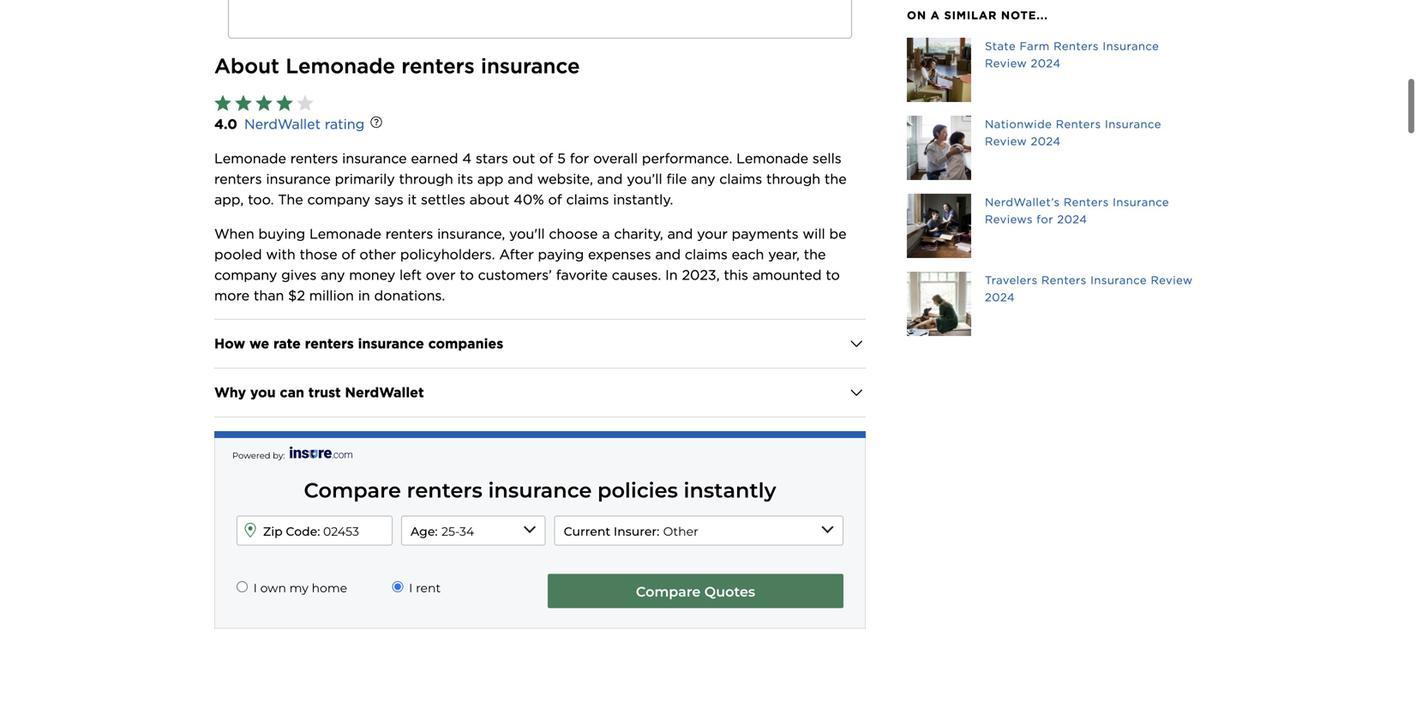 Task type: describe. For each thing, give the bounding box(es) containing it.
0 horizontal spatial nerdwallet
[[244, 116, 321, 132]]

with
[[266, 246, 295, 263]]

nationwide renters insurance review 2024 link
[[907, 116, 1202, 180]]

1 through from the left
[[399, 170, 453, 187]]

companies
[[428, 335, 503, 352]]

rate
[[273, 335, 301, 352]]

$2
[[288, 287, 305, 304]]

and down overall
[[597, 170, 623, 187]]

about lemonade renters insurance
[[214, 53, 580, 78]]

4
[[462, 150, 472, 167]]

too.
[[248, 191, 274, 208]]

about
[[470, 191, 509, 208]]

nationwide
[[985, 117, 1052, 131]]

you'll
[[627, 170, 662, 187]]

review for nationwide renters insurance review 2024
[[985, 135, 1027, 148]]

insurance for travelers renters insurance review 2024
[[1090, 273, 1147, 287]]

1 vertical spatial of
[[548, 191, 562, 208]]

renters for nerdwallet's
[[1064, 195, 1109, 209]]

why you can trust nerdwallet
[[214, 384, 424, 401]]

payments
[[732, 225, 799, 242]]

nerdwallet rating link
[[244, 116, 365, 132]]

app
[[477, 170, 504, 187]]

reviews
[[985, 213, 1033, 226]]

2024 inside state farm renters insurance review 2024
[[1031, 57, 1061, 70]]

policyholders.
[[400, 246, 495, 263]]

and left your
[[667, 225, 693, 242]]

the inside when buying lemonade renters insurance, you'll choose a charity, and your payments will be pooled with those of other policyholders. after paying expenses and claims each year, the company gives any money left over to customers' favorite causes. in 2023, this amounted to more than $2 million in donations.
[[804, 246, 826, 263]]

and up 'in'
[[655, 246, 681, 263]]

of inside when buying lemonade renters insurance, you'll choose a charity, and your payments will be pooled with those of other policyholders. after paying expenses and claims each year, the company gives any money left over to customers' favorite causes. in 2023, this amounted to more than $2 million in donations.
[[341, 246, 355, 263]]

for for reviews
[[1037, 213, 1053, 226]]

insurance inside state farm renters insurance review 2024
[[1103, 39, 1159, 53]]

website,
[[537, 170, 593, 187]]

2024 inside travelers renters insurance review 2024
[[985, 291, 1015, 304]]

how
[[214, 335, 245, 352]]

when buying lemonade renters insurance, you'll choose a charity, and your payments will be pooled with those of other policyholders. after paying expenses and claims each year, the company gives any money left over to customers' favorite causes. in 2023, this amounted to more than $2 million in donations.
[[214, 225, 851, 304]]

buying
[[258, 225, 305, 242]]

file
[[666, 170, 687, 187]]

customers'
[[478, 266, 552, 283]]

earned
[[411, 150, 458, 167]]

this
[[724, 266, 748, 283]]

a inside when buying lemonade renters insurance, you'll choose a charity, and your payments will be pooled with those of other policyholders. after paying expenses and claims each year, the company gives any money left over to customers' favorite causes. in 2023, this amounted to more than $2 million in donations.
[[602, 225, 610, 242]]

2 to from the left
[[826, 266, 840, 283]]

2024 inside nationwide renters insurance review 2024
[[1031, 135, 1061, 148]]

why you can trust nerdwallet button
[[214, 368, 866, 416]]

nationwide renters insurance review 2024
[[985, 117, 1161, 148]]

insurance,
[[437, 225, 505, 242]]

performance.
[[642, 150, 732, 167]]

5
[[557, 150, 566, 167]]

the
[[278, 191, 303, 208]]

will
[[803, 225, 825, 242]]

on
[[907, 9, 927, 22]]

1 horizontal spatial a
[[931, 9, 940, 22]]

donations.
[[374, 287, 445, 304]]

farm
[[1020, 39, 1050, 53]]

stars out of 5 for overall performance. lemonade sells renters insurance primarily through its app and website, and you'll file any claims through the app, too. the company says it settles about 40% of claims instantly.
[[214, 150, 851, 208]]

lemonade inside stars out of 5 for overall performance. lemonade sells renters insurance primarily through its app and website, and you'll file any claims through the app, too. the company says it settles about 40% of claims instantly.
[[736, 150, 808, 167]]

insurance inside how we rate renters insurance companies dropdown button
[[358, 335, 424, 352]]

in
[[665, 266, 678, 283]]

than
[[254, 287, 284, 304]]

nerdwallet's
[[985, 195, 1060, 209]]

how we rate renters insurance companies button
[[214, 320, 866, 368]]

can
[[280, 384, 304, 401]]

paying
[[538, 246, 584, 263]]

company inside stars out of 5 for overall performance. lemonade sells renters insurance primarily through its app and website, and you'll file any claims through the app, too. the company says it settles about 40% of claims instantly.
[[307, 191, 370, 208]]

on a similar note...
[[907, 9, 1048, 22]]

0 vertical spatial claims
[[719, 170, 762, 187]]

gives
[[281, 266, 317, 283]]

for for 5
[[570, 150, 589, 167]]

renters for nationwide
[[1056, 117, 1101, 131]]

similar
[[944, 9, 997, 22]]

pooled
[[214, 246, 262, 263]]

in
[[358, 287, 370, 304]]

primarily
[[335, 170, 395, 187]]

trust
[[308, 384, 341, 401]]

when
[[214, 225, 254, 242]]

amounted
[[752, 266, 822, 283]]

lemonade renters insurance earned 4
[[214, 150, 472, 167]]

instantly.
[[613, 191, 673, 208]]

it
[[408, 191, 417, 208]]

we
[[249, 335, 269, 352]]

insurance for nationwide renters insurance review 2024
[[1105, 117, 1161, 131]]

about
[[214, 53, 279, 78]]

over
[[426, 266, 456, 283]]

expenses
[[588, 246, 651, 263]]

renters inside dropdown button
[[305, 335, 354, 352]]

how are nerdwallet's ratings determined? image
[[358, 105, 395, 143]]

travelers renters insurance review 2024 link
[[907, 272, 1202, 336]]

review for travelers renters insurance review 2024
[[1151, 273, 1193, 287]]

review inside state farm renters insurance review 2024
[[985, 57, 1027, 70]]

2023,
[[682, 266, 720, 283]]

why
[[214, 384, 246, 401]]



Task type: vqa. For each thing, say whether or not it's contained in the screenshot.
leftmost is
no



Task type: locate. For each thing, give the bounding box(es) containing it.
2 vertical spatial review
[[1151, 273, 1193, 287]]

4.0
[[214, 116, 237, 132]]

to
[[460, 266, 474, 283], [826, 266, 840, 283]]

the down sells at the right of page
[[825, 170, 847, 187]]

charity,
[[614, 225, 663, 242]]

to right over
[[460, 266, 474, 283]]

0 vertical spatial a
[[931, 9, 940, 22]]

any down performance.
[[691, 170, 715, 187]]

to down the be
[[826, 266, 840, 283]]

overall
[[593, 150, 638, 167]]

year,
[[768, 246, 800, 263]]

through down earned
[[399, 170, 453, 187]]

2024
[[1031, 57, 1061, 70], [1031, 135, 1061, 148], [1057, 213, 1087, 226], [985, 291, 1015, 304]]

1 horizontal spatial through
[[766, 170, 820, 187]]

2024 inside the nerdwallet's renters insurance reviews for 2024
[[1057, 213, 1087, 226]]

0 vertical spatial the
[[825, 170, 847, 187]]

favorite
[[556, 266, 608, 283]]

through
[[399, 170, 453, 187], [766, 170, 820, 187]]

renters inside the nerdwallet's renters insurance reviews for 2024
[[1064, 195, 1109, 209]]

claims down performance.
[[719, 170, 762, 187]]

of left 5
[[539, 150, 553, 167]]

0 vertical spatial nerdwallet
[[244, 116, 321, 132]]

for inside the nerdwallet's renters insurance reviews for 2024
[[1037, 213, 1053, 226]]

state farm renters insurance review 2024
[[985, 39, 1159, 70]]

out
[[512, 150, 535, 167]]

nerdwallet
[[244, 116, 321, 132], [345, 384, 424, 401]]

1 horizontal spatial for
[[1037, 213, 1053, 226]]

travelers renters insurance review 2024
[[985, 273, 1193, 304]]

1 vertical spatial claims
[[566, 191, 609, 208]]

1 horizontal spatial company
[[307, 191, 370, 208]]

0 vertical spatial of
[[539, 150, 553, 167]]

stars
[[476, 150, 508, 167]]

2024 down nationwide
[[1031, 135, 1061, 148]]

nerdwallet down the 'like it' image
[[244, 116, 321, 132]]

a up expenses
[[602, 225, 610, 242]]

choose
[[549, 225, 598, 242]]

renters inside state farm renters insurance review 2024
[[1054, 39, 1099, 53]]

lemonade up those
[[309, 225, 381, 242]]

and
[[508, 170, 533, 187], [597, 170, 623, 187], [667, 225, 693, 242], [655, 246, 681, 263]]

renters right travelers
[[1041, 273, 1087, 287]]

company down pooled
[[214, 266, 277, 283]]

1 vertical spatial the
[[804, 246, 826, 263]]

you
[[250, 384, 276, 401]]

any inside when buying lemonade renters insurance, you'll choose a charity, and your payments will be pooled with those of other policyholders. after paying expenses and claims each year, the company gives any money left over to customers' favorite causes. in 2023, this amounted to more than $2 million in donations.
[[321, 266, 345, 283]]

lemonade inside when buying lemonade renters insurance, you'll choose a charity, and your payments will be pooled with those of other policyholders. after paying expenses and claims each year, the company gives any money left over to customers' favorite causes. in 2023, this amounted to more than $2 million in donations.
[[309, 225, 381, 242]]

the inside stars out of 5 for overall performance. lemonade sells renters insurance primarily through its app and website, and you'll file any claims through the app, too. the company says it settles about 40% of claims instantly.
[[825, 170, 847, 187]]

app,
[[214, 191, 244, 208]]

left
[[399, 266, 422, 283]]

1 vertical spatial any
[[321, 266, 345, 283]]

2 through from the left
[[766, 170, 820, 187]]

company down "primarily"
[[307, 191, 370, 208]]

1 horizontal spatial nerdwallet
[[345, 384, 424, 401]]

for inside stars out of 5 for overall performance. lemonade sells renters insurance primarily through its app and website, and you'll file any claims through the app, too. the company says it settles about 40% of claims instantly.
[[570, 150, 589, 167]]

you'll
[[509, 225, 545, 242]]

insurance inside stars out of 5 for overall performance. lemonade sells renters insurance primarily through its app and website, and you'll file any claims through the app, too. the company says it settles about 40% of claims instantly.
[[266, 170, 331, 187]]

2024 down nerdwallet's
[[1057, 213, 1087, 226]]

renters inside stars out of 5 for overall performance. lemonade sells renters insurance primarily through its app and website, and you'll file any claims through the app, too. the company says it settles about 40% of claims instantly.
[[214, 170, 262, 187]]

nerdwallet inside dropdown button
[[345, 384, 424, 401]]

settles
[[421, 191, 465, 208]]

state farm renters insurance review 2024 link
[[907, 38, 1202, 102]]

insurance for nerdwallet's renters insurance reviews for 2024
[[1113, 195, 1169, 209]]

be
[[829, 225, 847, 242]]

insurance inside the nerdwallet's renters insurance reviews for 2024
[[1113, 195, 1169, 209]]

sells
[[813, 150, 842, 167]]

1 horizontal spatial any
[[691, 170, 715, 187]]

nerdwallet's renters insurance reviews for 2024 link
[[907, 194, 1202, 258]]

note...
[[1001, 9, 1048, 22]]

renters inside nationwide renters insurance review 2024
[[1056, 117, 1101, 131]]

0 horizontal spatial a
[[602, 225, 610, 242]]

insurance
[[1103, 39, 1159, 53], [1105, 117, 1161, 131], [1113, 195, 1169, 209], [1090, 273, 1147, 287]]

your
[[697, 225, 728, 242]]

renters right farm
[[1054, 39, 1099, 53]]

million
[[309, 287, 354, 304]]

any up million
[[321, 266, 345, 283]]

of down 'website,'
[[548, 191, 562, 208]]

lemonade down 4.0
[[214, 150, 286, 167]]

for
[[570, 150, 589, 167], [1037, 213, 1053, 226]]

0 vertical spatial any
[[691, 170, 715, 187]]

2024 down farm
[[1031, 57, 1061, 70]]

for right 5
[[570, 150, 589, 167]]

money
[[349, 266, 395, 283]]

40%
[[514, 191, 544, 208]]

insurance inside travelers renters insurance review 2024
[[1090, 273, 1147, 287]]

more
[[214, 287, 250, 304]]

rating
[[325, 116, 365, 132]]

how we rate renters insurance companies
[[214, 335, 503, 352]]

1 horizontal spatial to
[[826, 266, 840, 283]]

renters inside when buying lemonade renters insurance, you'll choose a charity, and your payments will be pooled with those of other policyholders. after paying expenses and claims each year, the company gives any money left over to customers' favorite causes. in 2023, this amounted to more than $2 million in donations.
[[385, 225, 433, 242]]

0 vertical spatial company
[[307, 191, 370, 208]]

insurance inside nationwide renters insurance review 2024
[[1105, 117, 1161, 131]]

0 horizontal spatial through
[[399, 170, 453, 187]]

the down will
[[804, 246, 826, 263]]

renters down nationwide renters insurance review 2024 link
[[1064, 195, 1109, 209]]

renters
[[1054, 39, 1099, 53], [1056, 117, 1101, 131], [1064, 195, 1109, 209], [1041, 273, 1087, 287]]

any inside stars out of 5 for overall performance. lemonade sells renters insurance primarily through its app and website, and you'll file any claims through the app, too. the company says it settles about 40% of claims instantly.
[[691, 170, 715, 187]]

review inside nationwide renters insurance review 2024
[[985, 135, 1027, 148]]

state
[[985, 39, 1016, 53]]

claims up 2023,
[[685, 246, 728, 263]]

claims down 'website,'
[[566, 191, 609, 208]]

claims inside when buying lemonade renters insurance, you'll choose a charity, and your payments will be pooled with those of other policyholders. after paying expenses and claims each year, the company gives any money left over to customers' favorite causes. in 2023, this amounted to more than $2 million in donations.
[[685, 246, 728, 263]]

nerdwallet down how we rate renters insurance companies
[[345, 384, 424, 401]]

for down nerdwallet's
[[1037, 213, 1053, 226]]

review inside travelers renters insurance review 2024
[[1151, 273, 1193, 287]]

through down sells at the right of page
[[766, 170, 820, 187]]

travelers
[[985, 273, 1038, 287]]

lemonade left sells at the right of page
[[736, 150, 808, 167]]

review
[[985, 57, 1027, 70], [985, 135, 1027, 148], [1151, 273, 1193, 287]]

2 vertical spatial claims
[[685, 246, 728, 263]]

1 to from the left
[[460, 266, 474, 283]]

any
[[691, 170, 715, 187], [321, 266, 345, 283]]

0 horizontal spatial company
[[214, 266, 277, 283]]

lemonade up rating
[[286, 53, 395, 78]]

1 vertical spatial a
[[602, 225, 610, 242]]

other
[[360, 246, 396, 263]]

causes.
[[612, 266, 661, 283]]

0 vertical spatial review
[[985, 57, 1027, 70]]

nerdwallet's renters insurance reviews for 2024
[[985, 195, 1169, 226]]

lemonade
[[286, 53, 395, 78], [214, 150, 286, 167], [736, 150, 808, 167], [309, 225, 381, 242]]

the
[[825, 170, 847, 187], [804, 246, 826, 263]]

2024 down travelers
[[985, 291, 1015, 304]]

of
[[539, 150, 553, 167], [548, 191, 562, 208], [341, 246, 355, 263]]

a right on
[[931, 9, 940, 22]]

1 vertical spatial company
[[214, 266, 277, 283]]

0 horizontal spatial any
[[321, 266, 345, 283]]

renters inside travelers renters insurance review 2024
[[1041, 273, 1087, 287]]

a
[[931, 9, 940, 22], [602, 225, 610, 242]]

nerdwallet rating
[[244, 116, 365, 132]]

says
[[374, 191, 403, 208]]

company inside when buying lemonade renters insurance, you'll choose a charity, and your payments will be pooled with those of other policyholders. after paying expenses and claims each year, the company gives any money left over to customers' favorite causes. in 2023, this amounted to more than $2 million in donations.
[[214, 266, 277, 283]]

company
[[307, 191, 370, 208], [214, 266, 277, 283]]

1 vertical spatial nerdwallet
[[345, 384, 424, 401]]

of left other at top left
[[341, 246, 355, 263]]

0 vertical spatial for
[[570, 150, 589, 167]]

0 horizontal spatial to
[[460, 266, 474, 283]]

renters
[[402, 53, 475, 78], [290, 150, 338, 167], [214, 170, 262, 187], [385, 225, 433, 242], [305, 335, 354, 352]]

claims
[[719, 170, 762, 187], [566, 191, 609, 208], [685, 246, 728, 263]]

after
[[499, 246, 534, 263]]

1 vertical spatial review
[[985, 135, 1027, 148]]

2 vertical spatial of
[[341, 246, 355, 263]]

renters down 'state farm renters insurance review 2024' link
[[1056, 117, 1101, 131]]

insurance
[[481, 53, 580, 78], [342, 150, 407, 167], [266, 170, 331, 187], [358, 335, 424, 352]]

its
[[457, 170, 473, 187]]

1 vertical spatial for
[[1037, 213, 1053, 226]]

those
[[300, 246, 337, 263]]

0 horizontal spatial for
[[570, 150, 589, 167]]

each
[[732, 246, 764, 263]]

like it image
[[214, 93, 317, 114]]

and down out
[[508, 170, 533, 187]]

renters for travelers
[[1041, 273, 1087, 287]]



